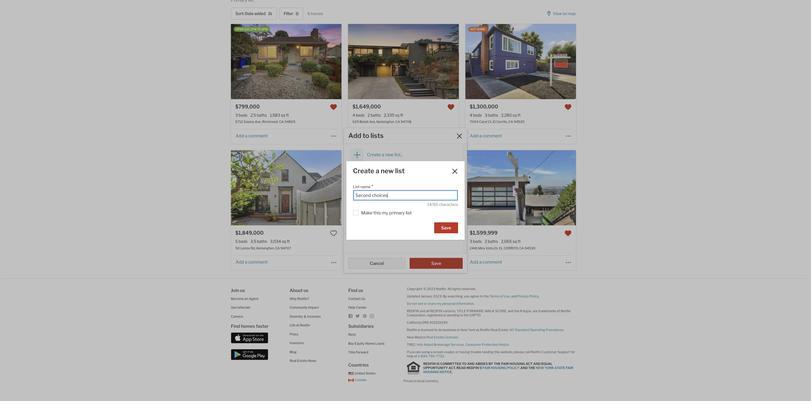 Task type: vqa. For each thing, say whether or not it's contained in the screenshot.
'who'
no



Task type: locate. For each thing, give the bounding box(es) containing it.
comment
[[248, 134, 268, 139], [366, 134, 385, 139], [483, 134, 502, 139], [248, 260, 268, 265], [366, 260, 385, 265], [483, 260, 502, 265]]

redfin for and
[[407, 310, 419, 314]]

beds for $1,649,000
[[356, 113, 365, 118]]

referrals
[[237, 306, 250, 310]]

inclusion
[[307, 315, 321, 319]]

ave, for $799,000
[[255, 120, 262, 124]]

3 us from the left
[[359, 288, 363, 294]]

ca right "cerrito,"
[[520, 247, 524, 251]]

find down the careers button
[[231, 324, 240, 330]]

real
[[491, 328, 498, 333], [427, 336, 434, 340], [290, 360, 297, 364]]

ny
[[510, 328, 515, 333]]

0 vertical spatial estate
[[434, 336, 444, 340]]

ave,
[[255, 120, 262, 124], [370, 120, 376, 124]]

2 baths up vista
[[485, 240, 498, 244]]

1 us from the left
[[240, 288, 245, 294]]

comment down el
[[483, 134, 502, 139]]

4 for $1,300,000
[[470, 113, 473, 118]]

opportunity
[[424, 367, 448, 371]]

0 horizontal spatial the
[[494, 363, 501, 367]]

1 vertical spatial ,
[[464, 343, 465, 347]]

0 horizontal spatial 3 beds
[[236, 113, 248, 118]]

3 for 1,432 sq ft
[[353, 240, 355, 244]]

fair housing policy link
[[483, 367, 520, 371]]

sq for $1,300,000
[[513, 113, 517, 118]]

1 horizontal spatial the
[[529, 367, 536, 371]]

canadian flag image
[[348, 380, 354, 382]]

1 horizontal spatial ,
[[510, 295, 511, 299]]

favorite button image for $1,849,000
[[330, 230, 337, 237]]

1 vertical spatial estate
[[297, 360, 307, 364]]

policy
[[507, 367, 520, 371]]

0 horizontal spatial my
[[382, 211, 388, 216]]

0 horizontal spatial ,
[[464, 343, 465, 347]]

favorite button checkbox for $799,000
[[330, 104, 337, 111]]

2 vertical spatial or
[[456, 351, 459, 355]]

a down solano
[[245, 134, 247, 139]]

estate left news
[[297, 360, 307, 364]]

759-
[[429, 355, 436, 359]]

ca down 3,034
[[275, 247, 280, 251]]

0 horizontal spatial 4
[[353, 113, 355, 118]]

homes up "download the redfin app on the apple app store" "image"
[[241, 324, 255, 330]]

0 vertical spatial or
[[424, 302, 427, 306]]

0 horizontal spatial homes
[[241, 324, 255, 330]]

3 photo of 2441 mira vista dr, el cerrito, ca 94530 image from the left
[[576, 151, 687, 226]]

act.
[[449, 367, 456, 371]]

home
[[365, 342, 375, 346]]

1 vertical spatial find
[[231, 324, 240, 330]]

in left "local" in the right of the page
[[414, 380, 417, 384]]

find for find us
[[348, 288, 358, 294]]

1 horizontal spatial in
[[457, 328, 460, 333]]

about up using
[[424, 343, 433, 347]]

baths up 5712 solano ave, richmond, ca 94805
[[257, 113, 267, 118]]

cancel
[[370, 261, 384, 267]]

0 vertical spatial are
[[533, 310, 538, 314]]

redfin
[[407, 310, 419, 314], [430, 310, 443, 314], [424, 363, 436, 367]]

real down the blog button
[[290, 360, 297, 364]]

4 beds up 7004 on the right
[[470, 113, 482, 118]]

new
[[536, 367, 544, 371]]

1 horizontal spatial find
[[348, 288, 358, 294]]

kensington, for $1,849,000
[[256, 247, 275, 251]]

us flag image
[[348, 373, 354, 376]]

real left estate.
[[491, 328, 498, 333]]

50 inside the 'create a new list' dialog
[[433, 203, 438, 207]]

baths for $1,849,000
[[257, 240, 267, 244]]

2 up beloit
[[368, 113, 370, 118]]

create for create a new list
[[353, 167, 375, 175]]

0 vertical spatial you
[[464, 295, 470, 299]]

us for join us
[[240, 288, 245, 294]]

2 ave, from the left
[[370, 120, 376, 124]]

to right agree
[[480, 295, 483, 299]]

1 horizontal spatial list
[[395, 167, 405, 175]]

save inside the 'create a new list' dialog
[[441, 226, 452, 231]]

1-844-759-7732 link
[[418, 355, 444, 359]]

kensington,
[[377, 120, 395, 124], [256, 247, 275, 251]]

2 baths up 629 beloit ave, kensington, ca 94708
[[368, 113, 381, 118]]

2 4 from the left
[[470, 113, 473, 118]]

ft up the 94805
[[286, 113, 289, 118]]

this inside if you are using a screen reader, or having trouble reading this website, please call redfin customer support for help at
[[495, 351, 500, 355]]

0 vertical spatial kensington,
[[377, 120, 395, 124]]

homes right the "saved"
[[388, 167, 402, 172]]

0 vertical spatial in
[[461, 314, 463, 318]]

create inside button
[[367, 153, 381, 158]]

, up the "having"
[[464, 343, 465, 347]]

1 vertical spatial this
[[495, 351, 500, 355]]

this right make
[[374, 211, 381, 216]]

1 horizontal spatial at
[[414, 355, 418, 359]]

baths up 50 lenox rd, kensington, ca 94707
[[257, 240, 267, 244]]

0 vertical spatial real
[[491, 328, 498, 333]]

. right screen
[[444, 355, 445, 359]]

add a comment for $799,000
[[236, 134, 268, 139]]

do
[[407, 302, 412, 306]]

comment down rd,
[[248, 260, 268, 265]]

kensington, down 3.5 baths
[[256, 247, 275, 251]]

news
[[308, 360, 317, 364]]

photo of 629 beloit ave, kensington, ca 94708 image
[[238, 24, 348, 99], [348, 24, 459, 99], [459, 24, 570, 99]]

to left redfin's on the bottom right
[[462, 363, 467, 367]]

redfin inside redfin is committed to and abides by the fair housing act and equal opportunity act. read redfin's
[[424, 363, 436, 367]]

redfin down 1-844-759-7732 link
[[424, 363, 436, 367]]

subsidiaries
[[348, 324, 374, 330]]

4 up the 629 at the top of the page
[[353, 113, 355, 118]]

photo of 2441 mira vista dr, el cerrito, ca 94530 image
[[355, 151, 466, 226], [466, 151, 576, 226], [576, 151, 687, 226]]

prices in local currency
[[404, 380, 439, 384]]

1 4 from the left
[[353, 113, 355, 118]]

photo of 5712 solano ave, richmond, ca 94805 image inside add to lists dialog
[[351, 166, 364, 179]]

york
[[469, 328, 475, 333]]

redfin is committed to and abides by the fair housing act and equal opportunity act. read redfin's
[[424, 363, 553, 371]]

ca down 1,583 sq ft
[[279, 120, 284, 124]]

2 us from the left
[[304, 288, 309, 294]]

of
[[500, 295, 503, 299], [557, 310, 560, 314]]

ca for $1,649,000
[[396, 120, 400, 124]]

at left the 1-
[[414, 355, 418, 359]]

1 vertical spatial or
[[444, 314, 447, 318]]

baths for $1,300,000
[[488, 113, 499, 118]]

1 vertical spatial to
[[462, 363, 467, 367]]

save inside add to lists dialog
[[431, 261, 442, 267]]

housing inside redfin is committed to and abides by the fair housing act and equal opportunity act. read redfin's
[[510, 363, 525, 367]]

1 horizontal spatial ave,
[[370, 120, 376, 124]]

redfin facebook image
[[348, 314, 353, 319]]

redfin right as
[[480, 328, 490, 333]]

favorite button image
[[330, 104, 337, 111], [565, 104, 572, 111], [330, 230, 337, 237], [448, 230, 455, 237], [565, 230, 572, 237]]

canada link
[[348, 379, 367, 383]]

new inside create a new list... button
[[385, 153, 394, 158]]

1 horizontal spatial kensington,
[[377, 120, 395, 124]]

0 horizontal spatial fair
[[483, 367, 491, 371]]

1 vertical spatial 94530
[[525, 247, 536, 251]]

favorite button checkbox
[[330, 104, 337, 111], [448, 104, 455, 111], [565, 104, 572, 111], [330, 230, 337, 237], [448, 230, 455, 237]]

. right privacy
[[539, 295, 540, 299]]

sq for $799,000
[[281, 113, 285, 118]]

2 for $1,649,000
[[368, 113, 370, 118]]

1 horizontal spatial 4
[[470, 113, 473, 118]]

redfin twitter image
[[356, 314, 360, 319]]

2 horizontal spatial or
[[456, 351, 459, 355]]

in inside 'redfin and all redfin variants, title forward, walk score, and the r logos, are trademarks of redfin corporation, registered or pending in the uspto.'
[[461, 314, 463, 318]]

save button
[[435, 223, 458, 234], [410, 258, 463, 269]]

comment down 5712 solano ave, richmond, ca 94805
[[248, 134, 268, 139]]

operating
[[530, 328, 545, 333]]

2 baths left 1,432
[[368, 240, 381, 244]]

the inside redfin is committed to and abides by the fair housing act and equal opportunity act. read redfin's
[[494, 363, 501, 367]]

the left uspto.
[[464, 314, 469, 318]]

save up redfin.
[[431, 261, 442, 267]]

add a comment for $1,300,000
[[470, 134, 502, 139]]

photo of 5712 solano ave, richmond, ca 94805 image
[[121, 24, 231, 99], [231, 24, 342, 99], [342, 24, 452, 99], [351, 166, 364, 179]]

are
[[533, 310, 538, 314], [416, 351, 421, 355]]

download the redfin app on the apple app store image
[[231, 333, 268, 344]]

sq right 1,583
[[281, 113, 285, 118]]

richmond,
[[262, 120, 279, 124]]

find for find homes faster
[[231, 324, 240, 330]]

saved
[[375, 167, 387, 172]]

0 vertical spatial new
[[385, 153, 394, 158]]

create up the my
[[367, 153, 381, 158]]

0 horizontal spatial this
[[374, 211, 381, 216]]

0 horizontal spatial about
[[290, 288, 303, 294]]

0 horizontal spatial or
[[424, 302, 427, 306]]

7732
[[436, 355, 444, 359]]

community impact
[[290, 306, 319, 310]]

2 for $1,599,999
[[485, 240, 487, 244]]

4 beds for $1,300,000
[[470, 113, 482, 118]]

1 horizontal spatial 4 beds
[[470, 113, 482, 118]]

2 horizontal spatial real
[[491, 328, 498, 333]]

baths for $799,000
[[257, 113, 267, 118]]

4 up 7004 on the right
[[470, 113, 473, 118]]

a right using
[[431, 351, 433, 355]]

policy
[[530, 295, 539, 299]]

2 horizontal spatial in
[[461, 314, 463, 318]]

life at redfin button
[[290, 324, 310, 328]]

1-
[[418, 355, 421, 359]]

ft up "cerrito,"
[[518, 240, 521, 244]]

1 4 beds from the left
[[353, 113, 365, 118]]

us right join
[[240, 288, 245, 294]]

, left privacy
[[510, 295, 511, 299]]

1,432
[[384, 240, 394, 244]]

0 horizontal spatial us
[[240, 288, 245, 294]]

0 vertical spatial save button
[[435, 223, 458, 234]]

3 for 2,065 sq ft
[[470, 240, 473, 244]]

1 vertical spatial about
[[424, 343, 433, 347]]

beds for $1,599,999
[[473, 240, 482, 244]]

diversity
[[290, 315, 303, 319]]

1 horizontal spatial and
[[521, 367, 528, 371]]

rent.
[[348, 333, 357, 337]]

sq for $1,649,000
[[395, 113, 400, 118]]

5712 solano ave, richmond, ca 94805
[[236, 120, 296, 124]]

save button up redfin.
[[410, 258, 463, 269]]

committed
[[441, 363, 462, 367]]

photo of 6823 glen mawr ave, el cerrito, ca 94530 image
[[238, 151, 348, 226], [348, 151, 459, 226], [459, 151, 570, 226]]

3.5 baths
[[251, 240, 267, 244]]

1 horizontal spatial fair
[[502, 363, 509, 367]]

sq right 2,335
[[395, 113, 400, 118]]

us up redfin?
[[304, 288, 309, 294]]

and right use
[[511, 295, 517, 299]]

ca down 2,280 sq ft
[[509, 120, 513, 124]]

the
[[494, 363, 501, 367], [529, 367, 536, 371]]

help
[[348, 306, 356, 310]]

get referrals
[[231, 306, 250, 310]]

photo of 50 lenox rd, kensington, ca 94707 image
[[121, 151, 231, 226], [231, 151, 342, 226], [342, 151, 452, 226]]

real estate licenses link
[[427, 336, 459, 340]]

cerrito,
[[497, 120, 508, 124]]

new york state fair housing notice link
[[424, 367, 574, 375]]

0 horizontal spatial of
[[500, 295, 503, 299]]

walk
[[485, 310, 495, 314]]

2
[[368, 113, 370, 118], [368, 240, 370, 244], [485, 240, 487, 244]]

new for list
[[381, 167, 394, 175]]

favorite button checkbox
[[565, 230, 572, 237]]

0 horizontal spatial 50
[[236, 247, 240, 251]]

0 vertical spatial this
[[374, 211, 381, 216]]

redfin instagram image
[[370, 314, 374, 319]]

licenses
[[445, 336, 459, 340]]

list down the "saved"
[[382, 174, 387, 179]]

redfin right trademarks
[[561, 310, 571, 314]]

or left pending
[[444, 314, 447, 318]]

housing
[[510, 363, 525, 367], [491, 367, 507, 371], [424, 371, 439, 375]]

1 vertical spatial save
[[431, 261, 442, 267]]

add to lists dialog
[[344, 128, 467, 274]]

2 vertical spatial in
[[414, 380, 417, 384]]

save for save button in the the 'create a new list' dialog
[[441, 226, 452, 231]]

1,432 sq ft
[[384, 240, 403, 244]]

0 vertical spatial to
[[257, 28, 261, 31]]

home
[[477, 28, 486, 31]]

0 horizontal spatial ave,
[[255, 120, 262, 124]]

94707
[[281, 247, 291, 251]]

2 horizontal spatial list
[[406, 211, 412, 216]]

0 vertical spatial save
[[441, 226, 452, 231]]

vista
[[486, 247, 494, 251]]

0 horizontal spatial kensington,
[[256, 247, 275, 251]]

save down characters
[[441, 226, 452, 231]]

at right life
[[296, 324, 299, 328]]

2 photo of 7004 carol ct, el cerrito, ca 94530 image from the left
[[466, 24, 576, 99]]

94805
[[285, 120, 296, 124]]

ca for $1,849,000
[[275, 247, 280, 251]]

redfin right the call
[[531, 351, 541, 355]]

find up the contact
[[348, 288, 358, 294]]

all
[[448, 287, 452, 291]]

photo of 7004 carol ct, el cerrito, ca 94530 image
[[355, 24, 466, 99], [466, 24, 576, 99], [576, 24, 687, 99]]

2 horizontal spatial housing
[[510, 363, 525, 367]]

0 horizontal spatial 4 beds
[[353, 113, 365, 118]]

about up why
[[290, 288, 303, 294]]

my inside the 'create a new list' dialog
[[382, 211, 388, 216]]

4 for $1,649,000
[[353, 113, 355, 118]]

download the redfin app from the google play store image
[[231, 350, 268, 361]]

to inside redfin is committed to and abides by the fair housing act and equal opportunity act. read redfin's
[[462, 363, 467, 367]]

and left all
[[420, 310, 426, 314]]

redfin
[[561, 310, 571, 314], [300, 324, 310, 328], [407, 328, 417, 333], [480, 328, 490, 333], [531, 351, 541, 355]]

redfin down not
[[407, 310, 419, 314]]

favorite button image for $1,599,999
[[565, 230, 572, 237]]

ft right the 2,280
[[518, 113, 521, 118]]

ca down 2,335 sq ft
[[396, 120, 400, 124]]

1 ave, from the left
[[255, 120, 262, 124]]

0 vertical spatial find
[[348, 288, 358, 294]]

the left r
[[515, 310, 520, 314]]

of right trademarks
[[557, 310, 560, 314]]

new
[[461, 328, 468, 333], [407, 336, 414, 340]]

a inside create a new list... button
[[382, 153, 384, 158]]

50
[[433, 203, 438, 207], [236, 247, 240, 251]]

at inside if you are using a screen reader, or having trouble reading this website, please call redfin customer support for help at
[[414, 355, 418, 359]]

4 beds up the 629 at the top of the page
[[353, 113, 365, 118]]

2 up vista
[[485, 240, 487, 244]]

1 horizontal spatial this
[[495, 351, 500, 355]]

in right pending
[[461, 314, 463, 318]]

a left cancel
[[362, 260, 365, 265]]

terms of use link
[[490, 295, 510, 299]]

3,034
[[270, 240, 281, 244]]

3 photo of 7004 carol ct, el cerrito, ca 94530 image from the left
[[576, 24, 687, 99]]

the left new
[[529, 367, 536, 371]]

by
[[489, 363, 493, 367]]

ft for $1,849,000
[[287, 240, 290, 244]]

add a comment for $1,849,000
[[236, 260, 268, 265]]

1 vertical spatial kensington,
[[256, 247, 275, 251]]

cancel button
[[349, 258, 406, 269]]

2 4 beds from the left
[[470, 113, 482, 118]]

sell
[[418, 302, 423, 306]]

create up name
[[353, 167, 375, 175]]

1 horizontal spatial or
[[444, 314, 447, 318]]

baths for $1,599,999
[[488, 240, 498, 244]]

bay
[[348, 342, 354, 346]]

2 horizontal spatial homes
[[388, 167, 402, 172]]

and right act
[[534, 363, 541, 367]]

0 horizontal spatial to
[[257, 28, 261, 31]]

at
[[296, 324, 299, 328], [414, 355, 418, 359]]

1 horizontal spatial homes
[[311, 11, 323, 16]]

add a comment button for $1,300,000
[[470, 134, 503, 139]]

redfin inside if you are using a screen reader, or having trouble reading this website, please call redfin customer support for help at
[[531, 351, 541, 355]]

sq right the 2,280
[[513, 113, 517, 118]]

0 horizontal spatial are
[[416, 351, 421, 355]]

notice
[[440, 371, 452, 375]]

create inside dialog
[[353, 167, 375, 175]]

us for about us
[[304, 288, 309, 294]]

0 horizontal spatial list
[[382, 174, 387, 179]]

0 horizontal spatial new
[[407, 336, 414, 340]]

having
[[460, 351, 470, 355]]

List name text field
[[356, 193, 456, 198]]

forward,
[[467, 310, 484, 314]]

mira
[[479, 247, 485, 251]]

equity
[[355, 342, 365, 346]]

comment for $1,849,000
[[248, 260, 268, 265]]

1 vertical spatial of
[[557, 310, 560, 314]]

1 vertical spatial create
[[353, 167, 375, 175]]

1 horizontal spatial us
[[304, 288, 309, 294]]

redfin inside 'redfin and all redfin variants, title forward, walk score, and the r logos, are trademarks of redfin corporation, registered or pending in the uspto.'
[[561, 310, 571, 314]]

create a new list element
[[353, 167, 445, 175]]

sat,
[[245, 28, 250, 31]]

0 horizontal spatial you
[[410, 351, 416, 355]]

50 down 5
[[236, 247, 240, 251]]

2441 mira vista dr, el cerrito, ca 94530
[[470, 247, 536, 251]]

or right sell
[[424, 302, 427, 306]]

new left york
[[461, 328, 468, 333]]

find us
[[348, 288, 363, 294]]

1 vertical spatial new
[[381, 167, 394, 175]]

create a new list dialog
[[347, 162, 465, 240]]

list
[[395, 167, 405, 175], [382, 174, 387, 179], [406, 211, 412, 216]]

sq up 94707 in the left of the page
[[282, 240, 286, 244]]

1 vertical spatial at
[[414, 355, 418, 359]]

1 vertical spatial are
[[416, 351, 421, 355]]

list right primary
[[406, 211, 412, 216]]

1 horizontal spatial about
[[424, 343, 433, 347]]

do not sell or share my personal information link
[[407, 302, 474, 306]]

0 vertical spatial ,
[[510, 295, 511, 299]]

ave, for $1,649,000
[[370, 120, 376, 124]]

list up list name. required field. element
[[395, 167, 405, 175]]

ft up 94707 in the left of the page
[[287, 240, 290, 244]]

to for 4pm
[[257, 28, 261, 31]]

my right share
[[437, 302, 442, 306]]

0 horizontal spatial find
[[231, 324, 240, 330]]

or inside if you are using a screen reader, or having trouble reading this website, please call redfin customer support for help at
[[456, 351, 459, 355]]

title
[[457, 310, 466, 314]]

2 photo of 629 beloit ave, kensington, ca 94708 image from the left
[[348, 24, 459, 99]]

new inside the 'create a new list' dialog
[[381, 167, 394, 175]]

a inside if you are using a screen reader, or having trouble reading this website, please call redfin customer support for help at
[[431, 351, 433, 355]]

2 vertical spatial real
[[290, 360, 297, 364]]

list inside my saved homes primary list
[[382, 174, 387, 179]]

©
[[424, 287, 427, 291]]

are right logos,
[[533, 310, 538, 314]]

create a new list... button
[[351, 149, 457, 162]]

sort
[[236, 11, 243, 16]]

ca for $799,000
[[279, 120, 284, 124]]

new mexico real estate licenses
[[407, 336, 459, 340]]

comment for $1,300,000
[[483, 134, 502, 139]]

as
[[476, 328, 480, 333]]

or down services
[[456, 351, 459, 355]]

4 beds for $1,649,000
[[353, 113, 365, 118]]

1 horizontal spatial 3 beds
[[353, 240, 365, 244]]

fair inside the new york state fair housing notice
[[566, 367, 574, 371]]

homes
[[311, 11, 323, 16], [388, 167, 402, 172], [241, 324, 255, 330]]

a down lenox
[[245, 260, 247, 265]]

the left terms
[[484, 295, 489, 299]]

0 vertical spatial homes
[[311, 11, 323, 16]]

to inside dialog
[[363, 132, 369, 140]]

homes inside my saved homes primary list
[[388, 167, 402, 172]]

the right by
[[494, 363, 501, 367]]

to right 1pm
[[257, 28, 261, 31]]

create a new list...
[[367, 153, 404, 158]]

1 vertical spatial new
[[407, 336, 414, 340]]

3 photo of 6823 glen mawr ave, el cerrito, ca 94530 image from the left
[[459, 151, 570, 226]]

real down licensed
[[427, 336, 434, 340]]

5 beds
[[236, 240, 248, 244]]

1 horizontal spatial my
[[437, 302, 442, 306]]

this inside the 'create a new list' dialog
[[374, 211, 381, 216]]

title forward button
[[348, 351, 369, 355]]

new up trec:
[[407, 336, 414, 340]]

0 horizontal spatial and
[[468, 363, 475, 367]]

add a comment button for $1,849,000
[[236, 260, 268, 265]]

list name. required field. element
[[353, 182, 456, 190]]

1 horizontal spatial real
[[427, 336, 434, 340]]

2 photo of 50 lenox rd, kensington, ca 94707 image from the left
[[231, 151, 342, 226]]

2 horizontal spatial fair
[[566, 367, 574, 371]]

1 vertical spatial real
[[427, 336, 434, 340]]

about us
[[290, 288, 309, 294]]

add a comment button for $799,000
[[236, 134, 268, 139]]

0 vertical spatial of
[[500, 295, 503, 299]]

and
[[511, 295, 517, 299], [420, 310, 426, 314], [508, 310, 514, 314]]

make this my primary list
[[361, 211, 412, 216]]

0 horizontal spatial estate
[[297, 360, 307, 364]]

comment down vista
[[483, 260, 502, 265]]

ave, right beloit
[[370, 120, 376, 124]]

this right reading
[[495, 351, 500, 355]]

to left lists
[[363, 132, 369, 140]]

baths up el
[[488, 113, 499, 118]]

you inside if you are using a screen reader, or having trouble reading this website, please call redfin customer support for help at
[[410, 351, 416, 355]]

0 vertical spatial create
[[367, 153, 381, 158]]

0 vertical spatial about
[[290, 288, 303, 294]]



Task type: describe. For each thing, give the bounding box(es) containing it.
list...
[[395, 153, 404, 158]]

0 vertical spatial 94530
[[514, 120, 525, 124]]

homes for 6 homes
[[311, 11, 323, 16]]

$799,000
[[236, 104, 260, 110]]

el
[[499, 247, 503, 251]]

new for list...
[[385, 153, 394, 158]]

ft right 1,432
[[400, 240, 403, 244]]

contact
[[348, 297, 361, 301]]

1 vertical spatial save button
[[410, 258, 463, 269]]

careers
[[231, 315, 243, 319]]

become an agent button
[[231, 297, 259, 301]]

14 / 50 characters
[[428, 203, 458, 207]]

redfin left is
[[407, 328, 417, 333]]

comment down 1,432
[[366, 260, 385, 265]]

solano
[[244, 120, 254, 124]]

1 vertical spatial to
[[480, 295, 483, 299]]

redfin for is
[[424, 363, 436, 367]]

a inside the 'create a new list' dialog
[[376, 167, 380, 175]]

uspto.
[[470, 314, 481, 318]]

trec:
[[407, 343, 417, 347]]

1 photo of 2441 mira vista dr, el cerrito, ca 94530 image from the left
[[355, 151, 466, 226]]

1 horizontal spatial you
[[464, 295, 470, 299]]

2.5
[[251, 113, 256, 118]]

comment for $1,599,999
[[483, 260, 502, 265]]

add to lists element
[[349, 132, 450, 140]]

1 vertical spatial 50
[[236, 247, 240, 251]]

why redfin? button
[[290, 297, 309, 301]]

equal housing opportunity image
[[407, 362, 420, 375]]

become
[[231, 297, 244, 301]]

name
[[361, 185, 371, 189]]

services
[[451, 343, 464, 347]]

favorite button image for $1,300,000
[[565, 104, 572, 111]]

primary
[[367, 174, 381, 179]]

california dre #01521930
[[407, 321, 448, 325]]

hot
[[471, 28, 476, 31]]

3,034 sq ft
[[270, 240, 290, 244]]

countries
[[348, 363, 369, 368]]

beloit
[[360, 120, 369, 124]]

us
[[362, 297, 366, 301]]

$1,599,999
[[470, 231, 498, 236]]

3 photo of 629 beloit ave, kensington, ca 94708 image from the left
[[459, 24, 570, 99]]

2 baths for $1,649,000
[[368, 113, 381, 118]]

sq for $1,599,999
[[513, 240, 517, 244]]

are inside if you are using a screen reader, or having trouble reading this website, please call redfin customer support for help at
[[416, 351, 421, 355]]

press
[[290, 333, 299, 337]]

sq for $1,849,000
[[282, 240, 286, 244]]

fair inside redfin is committed to and abides by the fair housing act and equal opportunity act. read redfin's
[[502, 363, 509, 367]]

1,583
[[270, 113, 280, 118]]

comment for $799,000
[[248, 134, 268, 139]]

$1,300,000
[[470, 104, 499, 110]]

protection
[[482, 343, 498, 347]]

favorite button image
[[448, 104, 455, 111]]

january
[[421, 295, 433, 299]]

ct,
[[488, 120, 492, 124]]

why redfin?
[[290, 297, 309, 301]]

save for bottom save button
[[431, 261, 442, 267]]

favorite button image for $799,000
[[330, 104, 337, 111]]

2 horizontal spatial the
[[515, 310, 520, 314]]

0 horizontal spatial in
[[414, 380, 417, 384]]

0 horizontal spatial the
[[464, 314, 469, 318]]

3 beds for $1,599,999
[[470, 240, 482, 244]]

loans
[[375, 342, 385, 346]]

beds for $1,849,000
[[239, 240, 248, 244]]

3 beds for $799,000
[[236, 113, 248, 118]]

a down carol
[[480, 134, 482, 139]]

$1,649,000
[[353, 104, 381, 110]]

homes for find homes faster
[[241, 324, 255, 330]]

view
[[553, 11, 562, 16]]

baths for $1,649,000
[[371, 113, 381, 118]]

life
[[290, 324, 296, 328]]

favorite button checkbox for $1,300,000
[[565, 104, 572, 111]]

ft for $1,300,000
[[518, 113, 521, 118]]

blog
[[290, 351, 297, 355]]

act
[[526, 363, 533, 367]]

copyright:
[[407, 287, 423, 291]]

1 horizontal spatial housing
[[491, 367, 507, 371]]

ft for $1,599,999
[[518, 240, 521, 244]]

4pm
[[262, 28, 268, 31]]

beds for $1,300,000
[[473, 113, 482, 118]]

1 photo of 629 beloit ave, kensington, ca 94708 image from the left
[[238, 24, 348, 99]]

1 horizontal spatial the
[[484, 295, 489, 299]]

7004
[[470, 120, 479, 124]]

1 photo of 7004 carol ct, el cerrito, ca 94530 image from the left
[[355, 24, 466, 99]]

or inside 'redfin and all redfin variants, title forward, walk score, and the r logos, are trademarks of redfin corporation, registered or pending in the uspto.'
[[444, 314, 447, 318]]

standard
[[515, 328, 529, 333]]

contact us button
[[348, 297, 366, 301]]

add inside add to lists dialog
[[349, 132, 362, 140]]

make
[[361, 211, 373, 216]]

trouble
[[471, 351, 482, 355]]

2.5 baths
[[251, 113, 267, 118]]

open
[[236, 28, 244, 31]]

1 vertical spatial in
[[457, 328, 460, 333]]

redfin.
[[436, 287, 447, 291]]

filter
[[284, 11, 293, 16]]

mexico
[[415, 336, 426, 340]]

2 baths for $1,599,999
[[485, 240, 498, 244]]

kensington, for $1,649,000
[[377, 120, 395, 124]]

. down agree
[[474, 302, 475, 306]]

save button inside the 'create a new list' dialog
[[435, 223, 458, 234]]

community
[[290, 306, 308, 310]]

housing inside the new york state fair housing notice
[[424, 371, 439, 375]]

screen
[[434, 351, 444, 355]]

abides
[[476, 363, 488, 367]]

ft for $799,000
[[286, 113, 289, 118]]

of inside 'redfin and all redfin variants, title forward, walk score, and the r logos, are trademarks of redfin corporation, registered or pending in the uspto.'
[[557, 310, 560, 314]]

2 photo of 2441 mira vista dr, el cerrito, ca 94530 image from the left
[[466, 151, 576, 226]]

2 left 1,432
[[368, 240, 370, 244]]

a left lists
[[362, 134, 365, 139]]

added
[[255, 11, 266, 16]]

2,335
[[384, 113, 395, 118]]

14
[[428, 203, 432, 207]]

information
[[457, 302, 474, 306]]

blog button
[[290, 351, 297, 355]]

trademarks
[[539, 310, 556, 314]]

baths left 1,432
[[371, 240, 381, 244]]

and right the score,
[[508, 310, 514, 314]]

1 horizontal spatial estate
[[434, 336, 444, 340]]

1 photo of 50 lenox rd, kensington, ca 94707 image from the left
[[121, 151, 231, 226]]

#01521930
[[430, 321, 448, 325]]

1 horizontal spatial to
[[435, 328, 438, 333]]

ft for $1,649,000
[[401, 113, 403, 118]]

list for homes
[[382, 174, 387, 179]]

redfin down & in the left bottom of the page
[[300, 324, 310, 328]]

1 horizontal spatial new
[[461, 328, 468, 333]]

redfin right all
[[430, 310, 443, 314]]

local
[[418, 380, 425, 384]]

get
[[231, 306, 237, 310]]

not
[[412, 302, 417, 306]]

share
[[428, 302, 436, 306]]

a down mira
[[480, 260, 482, 265]]

us for find us
[[359, 288, 363, 294]]

add a comment button for $1,599,999
[[470, 260, 503, 265]]

favorite button checkbox for $1,849,000
[[330, 230, 337, 237]]

favorite button checkbox for $1,649,000
[[448, 104, 455, 111]]

7004 carol ct, el cerrito, ca 94530
[[470, 120, 525, 124]]

life at redfin
[[290, 324, 310, 328]]

sq right 1,432
[[395, 240, 399, 244]]

2,065
[[501, 240, 512, 244]]

0 horizontal spatial at
[[296, 324, 299, 328]]

on
[[563, 11, 568, 16]]

lists
[[371, 132, 384, 140]]

careers button
[[231, 315, 243, 319]]

united
[[355, 372, 365, 376]]

. down 'committed'
[[452, 371, 453, 375]]

create for create a new list...
[[367, 153, 381, 158]]

&
[[304, 315, 307, 319]]

agent
[[249, 297, 259, 301]]

0 horizontal spatial real
[[290, 360, 297, 364]]

2 photo of 6823 glen mawr ave, el cerrito, ca 94530 image from the left
[[348, 151, 459, 226]]

3 for 1,583 sq ft
[[236, 113, 238, 118]]

1 photo of 6823 glen mawr ave, el cerrito, ca 94530 image from the left
[[238, 151, 348, 226]]

add a comment for $1,599,999
[[470, 260, 502, 265]]

community impact button
[[290, 306, 319, 310]]

2,280 sq ft
[[502, 113, 521, 118]]

3 photo of 50 lenox rd, kensington, ca 94707 image from the left
[[342, 151, 452, 226]]

cerrito,
[[504, 247, 519, 251]]

2,280
[[502, 113, 512, 118]]

lenox
[[241, 247, 250, 251]]

2 horizontal spatial and
[[534, 363, 541, 367]]

list for my
[[406, 211, 412, 216]]

to for and
[[462, 363, 467, 367]]

hot home
[[471, 28, 486, 31]]

beds for $799,000
[[239, 113, 248, 118]]

fair housing policy and the
[[483, 367, 536, 371]]

2023:
[[434, 295, 443, 299]]

score,
[[495, 310, 507, 314]]

are inside 'redfin and all redfin variants, title forward, walk score, and the r logos, are trademarks of redfin corporation, registered or pending in the uspto.'
[[533, 310, 538, 314]]

2441
[[470, 247, 478, 251]]

comment down 629 beloit ave, kensington, ca 94708
[[366, 134, 385, 139]]

bay equity home loans button
[[348, 342, 385, 346]]

if you are using a screen reader, or having trouble reading this website, please call redfin customer support for help at
[[407, 351, 575, 359]]

agree
[[471, 295, 480, 299]]

redfin pinterest image
[[363, 314, 367, 319]]

My saved homes checkbox
[[344, 166, 463, 179]]

1 vertical spatial my
[[437, 302, 442, 306]]

why
[[290, 297, 297, 301]]

support
[[558, 351, 570, 355]]



